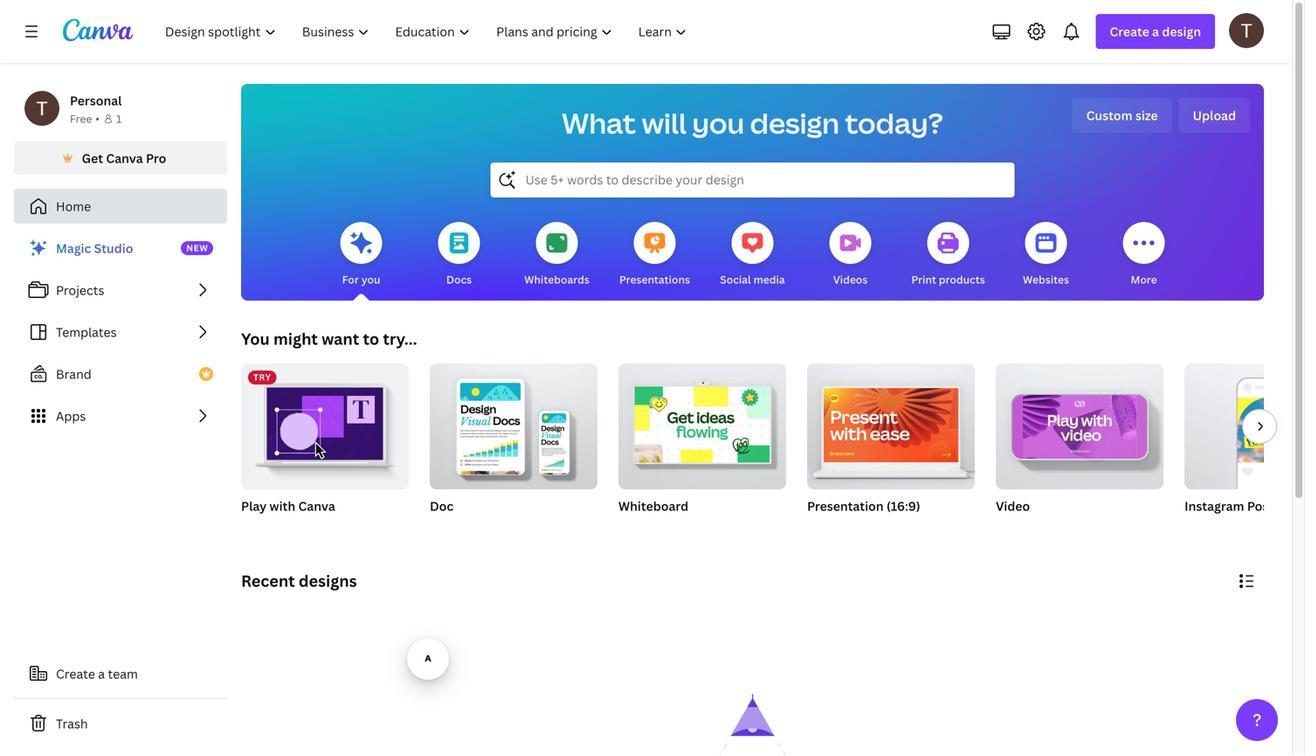 Task type: describe. For each thing, give the bounding box(es) containing it.
social
[[721, 272, 751, 287]]

try
[[253, 371, 271, 383]]

you
[[241, 328, 270, 350]]

pro
[[146, 150, 166, 166]]

templates link
[[14, 315, 227, 350]]

size
[[1136, 107, 1159, 124]]

social media button
[[721, 210, 785, 301]]

0 vertical spatial you
[[693, 104, 745, 142]]

1 vertical spatial design
[[750, 104, 840, 142]]

new
[[186, 242, 208, 254]]

whiteboard group
[[619, 357, 787, 537]]

today?
[[846, 104, 944, 142]]

you might want to try...
[[241, 328, 417, 350]]

doc group
[[430, 357, 598, 537]]

designs
[[299, 570, 357, 592]]

recent designs
[[241, 570, 357, 592]]

projects
[[56, 282, 104, 298]]

to
[[363, 328, 379, 350]]

brand
[[56, 366, 92, 382]]

a for team
[[98, 666, 105, 682]]

presentation (16:9)
[[808, 498, 921, 514]]

docs button
[[438, 210, 480, 301]]

design inside dropdown button
[[1163, 23, 1202, 40]]

create a design
[[1110, 23, 1202, 40]]

docs
[[447, 272, 472, 287]]

websites
[[1023, 272, 1070, 287]]

websites button
[[1023, 210, 1070, 301]]

group for presentation (16:9)
[[808, 357, 975, 489]]

a for design
[[1153, 23, 1160, 40]]

trash link
[[14, 706, 227, 741]]

get canva pro
[[82, 150, 166, 166]]

terry turtle image
[[1230, 13, 1265, 48]]

magic
[[56, 240, 91, 257]]

trash
[[56, 715, 88, 732]]

apps
[[56, 408, 86, 424]]

want
[[322, 328, 359, 350]]

instagram post (squa
[[1185, 498, 1306, 514]]

free •
[[70, 111, 100, 126]]

social media
[[721, 272, 785, 287]]

brand link
[[14, 357, 227, 392]]

you inside button
[[362, 272, 381, 287]]

print
[[912, 272, 937, 287]]

videos
[[834, 272, 868, 287]]

play
[[241, 498, 267, 514]]

1
[[116, 111, 122, 126]]

upload
[[1193, 107, 1237, 124]]

media
[[754, 272, 785, 287]]

get
[[82, 150, 103, 166]]

create a design button
[[1096, 14, 1216, 49]]

team
[[108, 666, 138, 682]]

personal
[[70, 92, 122, 109]]

more button
[[1124, 210, 1165, 301]]

print products
[[912, 272, 986, 287]]

apps link
[[14, 399, 227, 434]]

get canva pro button
[[14, 142, 227, 175]]

create a team
[[56, 666, 138, 682]]

Search search field
[[526, 163, 980, 197]]



Task type: locate. For each thing, give the bounding box(es) containing it.
might
[[274, 328, 318, 350]]

instagram post (square) group
[[1185, 364, 1306, 537]]

with
[[270, 498, 296, 514]]

home link
[[14, 189, 227, 224]]

post
[[1248, 498, 1274, 514]]

whiteboards
[[525, 272, 590, 287]]

list
[[14, 231, 227, 434]]

will
[[642, 104, 687, 142]]

canva inside group
[[298, 498, 335, 514]]

group for video
[[996, 357, 1164, 489]]

presentation (16:9) group
[[808, 357, 975, 537]]

design left terry turtle image
[[1163, 23, 1202, 40]]

create up custom size on the top right
[[1110, 23, 1150, 40]]

create
[[1110, 23, 1150, 40], [56, 666, 95, 682]]

for
[[342, 272, 359, 287]]

magic studio
[[56, 240, 133, 257]]

more
[[1131, 272, 1158, 287]]

for you button
[[340, 210, 382, 301]]

0 vertical spatial canva
[[106, 150, 143, 166]]

whiteboard
[[619, 498, 689, 514]]

create inside dropdown button
[[1110, 23, 1150, 40]]

custom size button
[[1073, 98, 1173, 133]]

0 vertical spatial design
[[1163, 23, 1202, 40]]

try...
[[383, 328, 417, 350]]

play with canva group
[[241, 364, 409, 516]]

create for create a design
[[1110, 23, 1150, 40]]

group for doc
[[430, 357, 598, 489]]

create for create a team
[[56, 666, 95, 682]]

1 vertical spatial a
[[98, 666, 105, 682]]

a
[[1153, 23, 1160, 40], [98, 666, 105, 682]]

play with canva
[[241, 498, 335, 514]]

1 horizontal spatial canva
[[298, 498, 335, 514]]

0 horizontal spatial canva
[[106, 150, 143, 166]]

what will you design today?
[[562, 104, 944, 142]]

canva inside button
[[106, 150, 143, 166]]

doc
[[430, 498, 454, 514]]

(squa
[[1277, 498, 1306, 514]]

design up search search box
[[750, 104, 840, 142]]

presentations
[[620, 272, 690, 287]]

a inside button
[[98, 666, 105, 682]]

presentation
[[808, 498, 884, 514]]

recent
[[241, 570, 295, 592]]

create left team
[[56, 666, 95, 682]]

video group
[[996, 357, 1164, 537]]

you right the for
[[362, 272, 381, 287]]

a left team
[[98, 666, 105, 682]]

studio
[[94, 240, 133, 257]]

templates
[[56, 324, 117, 340]]

1 horizontal spatial design
[[1163, 23, 1202, 40]]

a inside dropdown button
[[1153, 23, 1160, 40]]

presentations button
[[620, 210, 690, 301]]

0 horizontal spatial design
[[750, 104, 840, 142]]

what
[[562, 104, 636, 142]]

instagram
[[1185, 498, 1245, 514]]

group
[[430, 357, 598, 489], [619, 357, 787, 489], [808, 357, 975, 489], [996, 357, 1164, 489], [1185, 364, 1306, 489]]

(16:9)
[[887, 498, 921, 514]]

1 horizontal spatial you
[[693, 104, 745, 142]]

0 horizontal spatial create
[[56, 666, 95, 682]]

1 horizontal spatial create
[[1110, 23, 1150, 40]]

projects link
[[14, 273, 227, 308]]

canva
[[106, 150, 143, 166], [298, 498, 335, 514]]

you right will in the top of the page
[[693, 104, 745, 142]]

1 vertical spatial canva
[[298, 498, 335, 514]]

custom
[[1087, 107, 1133, 124]]

1 vertical spatial create
[[56, 666, 95, 682]]

print products button
[[912, 210, 986, 301]]

1 horizontal spatial a
[[1153, 23, 1160, 40]]

0 vertical spatial create
[[1110, 23, 1150, 40]]

group for whiteboard
[[619, 357, 787, 489]]

custom size
[[1087, 107, 1159, 124]]

1 vertical spatial you
[[362, 272, 381, 287]]

canva right "with"
[[298, 498, 335, 514]]

create a team button
[[14, 656, 227, 691]]

list containing magic studio
[[14, 231, 227, 434]]

for you
[[342, 272, 381, 287]]

canva left pro
[[106, 150, 143, 166]]

•
[[95, 111, 100, 126]]

home
[[56, 198, 91, 215]]

0 horizontal spatial a
[[98, 666, 105, 682]]

0 vertical spatial a
[[1153, 23, 1160, 40]]

None search field
[[491, 163, 1015, 198]]

design
[[1163, 23, 1202, 40], [750, 104, 840, 142]]

you
[[693, 104, 745, 142], [362, 272, 381, 287]]

top level navigation element
[[154, 14, 702, 49]]

upload button
[[1180, 98, 1251, 133]]

videos button
[[830, 210, 872, 301]]

a up size
[[1153, 23, 1160, 40]]

free
[[70, 111, 92, 126]]

whiteboards button
[[525, 210, 590, 301]]

video
[[996, 498, 1031, 514]]

create inside button
[[56, 666, 95, 682]]

0 horizontal spatial you
[[362, 272, 381, 287]]

products
[[939, 272, 986, 287]]



Task type: vqa. For each thing, say whether or not it's contained in the screenshot.
by in the Wedding Invitation Magenta Line Ribbon Floral Invitation by Sun Flower's Team
no



